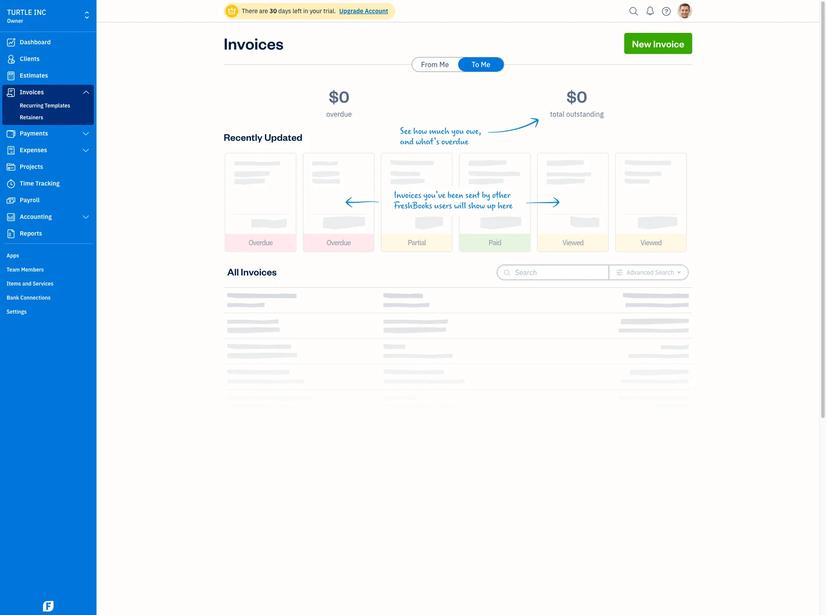 Task type: describe. For each thing, give the bounding box(es) containing it.
upgrade account link
[[338, 7, 388, 15]]

team
[[7, 266, 20, 273]]

outstanding
[[567, 110, 604, 119]]

days
[[278, 7, 291, 15]]

partial
[[408, 238, 426, 247]]

project image
[[6, 163, 16, 172]]

there
[[242, 7, 258, 15]]

in
[[303, 7, 308, 15]]

timer image
[[6, 180, 16, 188]]

accounting link
[[2, 209, 94, 225]]

there are 30 days left in your trial. upgrade account
[[242, 7, 388, 15]]

money image
[[6, 196, 16, 205]]

chevron large down image for invoices
[[82, 89, 90, 96]]

overdue inside the see how much you owe, and what's overdue
[[442, 137, 469, 147]]

inc
[[34, 8, 46, 17]]

recurring
[[20, 102, 43, 109]]

expense image
[[6, 146, 16, 155]]

reports link
[[2, 226, 94, 242]]

bank connections link
[[2, 291, 94, 304]]

$0 for $0 overdue
[[329, 86, 350, 107]]

new invoice
[[632, 37, 685, 50]]

invoices you've been sent by other freshbooks users will show up here
[[394, 191, 513, 211]]

new
[[632, 37, 652, 50]]

me for to me
[[481, 60, 491, 69]]

payments
[[20, 129, 48, 137]]

settings
[[7, 309, 27, 315]]

1 viewed from the left
[[563, 238, 584, 247]]

settings link
[[2, 305, 94, 318]]

are
[[259, 7, 268, 15]]

upgrade
[[339, 7, 364, 15]]

recently updated
[[224, 131, 303, 143]]

turtle
[[7, 8, 32, 17]]

invoices inside the main 'element'
[[20, 88, 44, 96]]

to me link
[[458, 58, 504, 72]]

your
[[310, 7, 322, 15]]

invoices link
[[2, 85, 94, 101]]

paid
[[489, 238, 501, 247]]

estimates
[[20, 72, 48, 79]]

dashboard link
[[2, 35, 94, 50]]

notifications image
[[643, 2, 658, 20]]

recently
[[224, 131, 263, 143]]

from
[[421, 60, 438, 69]]

services
[[33, 280, 53, 287]]

me for from me
[[440, 60, 449, 69]]

by
[[482, 191, 490, 201]]

what's
[[416, 137, 440, 147]]

invoices inside invoices you've been sent by other freshbooks users will show up here
[[394, 191, 422, 201]]

$0 overdue
[[327, 86, 352, 119]]

recurring templates
[[20, 102, 70, 109]]

items
[[7, 280, 21, 287]]

owner
[[7, 18, 23, 24]]

here
[[498, 201, 513, 211]]

freshbooks image
[[41, 601, 55, 612]]

will
[[454, 201, 466, 211]]

trial.
[[324, 7, 336, 15]]

apps link
[[2, 249, 94, 262]]

owe,
[[466, 126, 482, 137]]

updated
[[265, 131, 303, 143]]

payments link
[[2, 126, 94, 142]]



Task type: vqa. For each thing, say whether or not it's contained in the screenshot.
the Estimates in 'main' element
no



Task type: locate. For each thing, give the bounding box(es) containing it.
see
[[400, 126, 412, 137]]

expenses link
[[2, 143, 94, 158]]

items and services
[[7, 280, 53, 287]]

0 horizontal spatial and
[[22, 280, 31, 287]]

up
[[487, 201, 496, 211]]

to me
[[472, 60, 491, 69]]

you've
[[424, 191, 446, 201]]

0 horizontal spatial viewed
[[563, 238, 584, 247]]

client image
[[6, 55, 16, 64]]

1 me from the left
[[440, 60, 449, 69]]

turtle inc owner
[[7, 8, 46, 24]]

and inside the see how much you owe, and what's overdue
[[400, 137, 414, 147]]

chevron large down image for expenses
[[82, 147, 90, 154]]

estimate image
[[6, 72, 16, 80]]

1 horizontal spatial me
[[481, 60, 491, 69]]

chevron large down image
[[82, 89, 90, 96], [82, 130, 90, 137], [82, 147, 90, 154], [82, 214, 90, 221]]

4 chevron large down image from the top
[[82, 214, 90, 221]]

chevron large down image inside the payments link
[[82, 130, 90, 137]]

team members link
[[2, 263, 94, 276]]

reports
[[20, 230, 42, 237]]

crown image
[[227, 6, 237, 16]]

2 chevron large down image from the top
[[82, 130, 90, 137]]

projects link
[[2, 159, 94, 175]]

bank
[[7, 295, 19, 301]]

left
[[293, 7, 302, 15]]

clients
[[20, 55, 40, 63]]

overdue
[[327, 110, 352, 119], [442, 137, 469, 147], [249, 238, 273, 247], [327, 238, 351, 247]]

projects
[[20, 163, 43, 171]]

time
[[20, 180, 34, 187]]

see how much you owe, and what's overdue
[[400, 126, 482, 147]]

me
[[440, 60, 449, 69], [481, 60, 491, 69]]

expenses
[[20, 146, 47, 154]]

recurring templates link
[[4, 101, 92, 111]]

chevron large down image for accounting
[[82, 214, 90, 221]]

chart image
[[6, 213, 16, 222]]

viewed
[[563, 238, 584, 247], [641, 238, 662, 247]]

me right from
[[440, 60, 449, 69]]

$0 total outstanding
[[550, 86, 604, 119]]

main element
[[0, 0, 119, 615]]

invoices up freshbooks on the top of page
[[394, 191, 422, 201]]

invoice
[[654, 37, 685, 50]]

how
[[414, 126, 427, 137]]

invoices right all
[[241, 266, 277, 278]]

report image
[[6, 230, 16, 238]]

members
[[21, 266, 44, 273]]

to
[[472, 60, 479, 69]]

total
[[550, 110, 565, 119]]

tracking
[[35, 180, 60, 187]]

0 horizontal spatial me
[[440, 60, 449, 69]]

payment image
[[6, 129, 16, 138]]

bank connections
[[7, 295, 51, 301]]

payroll
[[20, 196, 40, 204]]

chevron large down image inside invoices link
[[82, 89, 90, 96]]

2 $0 from the left
[[567, 86, 588, 107]]

chevron large down image inside accounting link
[[82, 214, 90, 221]]

search image
[[627, 5, 641, 18]]

0 vertical spatial and
[[400, 137, 414, 147]]

accounting
[[20, 213, 52, 221]]

invoices down there
[[224, 33, 284, 54]]

chevron large down image up recurring templates link
[[82, 89, 90, 96]]

and
[[400, 137, 414, 147], [22, 280, 31, 287]]

dashboard
[[20, 38, 51, 46]]

clients link
[[2, 51, 94, 67]]

much
[[429, 126, 450, 137]]

invoices
[[224, 33, 284, 54], [20, 88, 44, 96], [394, 191, 422, 201], [241, 266, 277, 278]]

1 horizontal spatial viewed
[[641, 238, 662, 247]]

invoices up recurring
[[20, 88, 44, 96]]

chevron large down image down the payments link
[[82, 147, 90, 154]]

time tracking link
[[2, 176, 94, 192]]

0 horizontal spatial $0
[[329, 86, 350, 107]]

retainers link
[[4, 112, 92, 123]]

estimates link
[[2, 68, 94, 84]]

apps
[[7, 252, 19, 259]]

templates
[[45, 102, 70, 109]]

30
[[270, 7, 277, 15]]

all invoices
[[227, 266, 277, 278]]

dashboard image
[[6, 38, 16, 47]]

connections
[[20, 295, 51, 301]]

chevron large down image inside expenses link
[[82, 147, 90, 154]]

invoice image
[[6, 88, 16, 97]]

1 horizontal spatial $0
[[567, 86, 588, 107]]

1 horizontal spatial and
[[400, 137, 414, 147]]

payroll link
[[2, 193, 94, 208]]

you
[[452, 126, 464, 137]]

go to help image
[[660, 5, 674, 18]]

been
[[448, 191, 464, 201]]

from me
[[421, 60, 449, 69]]

retainers
[[20, 114, 43, 121]]

account
[[365, 7, 388, 15]]

items and services link
[[2, 277, 94, 290]]

chevron large down image up reports link
[[82, 214, 90, 221]]

and down see
[[400, 137, 414, 147]]

3 chevron large down image from the top
[[82, 147, 90, 154]]

new invoice link
[[624, 33, 693, 54]]

Search text field
[[516, 266, 595, 280]]

1 $0 from the left
[[329, 86, 350, 107]]

all
[[227, 266, 239, 278]]

time tracking
[[20, 180, 60, 187]]

other
[[492, 191, 511, 201]]

2 viewed from the left
[[641, 238, 662, 247]]

1 chevron large down image from the top
[[82, 89, 90, 96]]

$0
[[329, 86, 350, 107], [567, 86, 588, 107]]

freshbooks
[[394, 201, 432, 211]]

sent
[[466, 191, 480, 201]]

$0 for $0 total outstanding
[[567, 86, 588, 107]]

$0 inside $0 overdue
[[329, 86, 350, 107]]

1 vertical spatial and
[[22, 280, 31, 287]]

and right the "items"
[[22, 280, 31, 287]]

from me link
[[412, 58, 458, 72]]

users
[[435, 201, 452, 211]]

2 me from the left
[[481, 60, 491, 69]]

chevron large down image for payments
[[82, 130, 90, 137]]

team members
[[7, 266, 44, 273]]

chevron large down image down retainers link
[[82, 130, 90, 137]]

and inside the main 'element'
[[22, 280, 31, 287]]

show
[[468, 201, 485, 211]]

me right 'to'
[[481, 60, 491, 69]]

$0 inside '$0 total outstanding'
[[567, 86, 588, 107]]



